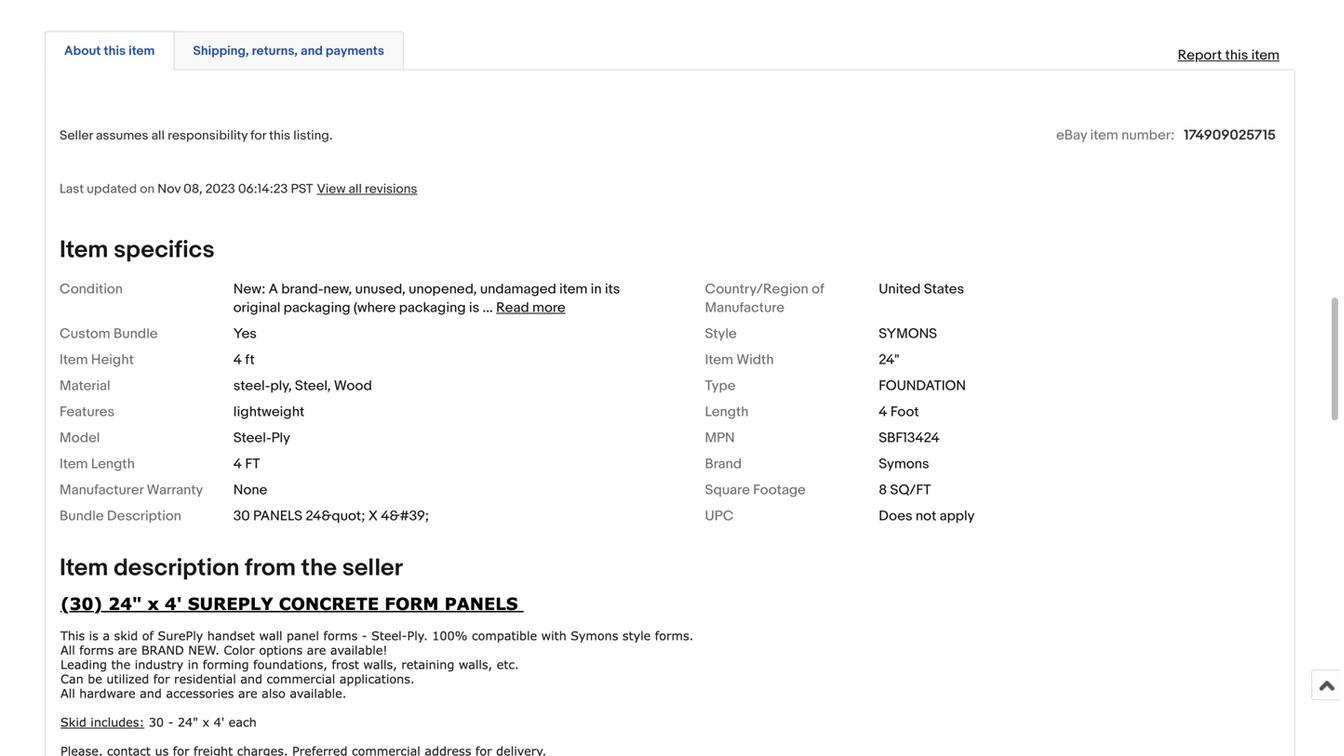 Task type: vqa. For each thing, say whether or not it's contained in the screenshot.
first US from the bottom
no



Task type: locate. For each thing, give the bounding box(es) containing it.
1 vertical spatial bundle
[[60, 508, 104, 525]]

read more
[[496, 300, 566, 316]]

this for about
[[104, 43, 126, 59]]

ply,
[[270, 378, 292, 395]]

manufacture
[[705, 300, 785, 316]]

of
[[812, 281, 824, 298]]

item specifics
[[60, 236, 215, 265]]

this right for
[[269, 128, 291, 144]]

packaging down unopened,
[[399, 300, 466, 316]]

tab list
[[45, 28, 1296, 70]]

does
[[879, 508, 913, 525]]

manufacturer
[[60, 482, 144, 499]]

revisions
[[365, 181, 417, 197]]

last updated on nov 08, 2023 06:14:23 pst view all revisions
[[60, 181, 417, 197]]

new: a brand-new, unused, unopened, undamaged item in its original packaging (where packaging is ...
[[233, 281, 620, 316]]

0 vertical spatial 4
[[233, 352, 242, 368]]

1 vertical spatial 4
[[879, 404, 888, 421]]

view
[[317, 181, 346, 197]]

none
[[233, 482, 267, 499]]

type
[[705, 378, 736, 395]]

report
[[1178, 47, 1222, 64]]

all right view
[[349, 181, 362, 197]]

nov
[[158, 181, 181, 197]]

0 horizontal spatial all
[[151, 128, 165, 144]]

symons
[[879, 326, 937, 342]]

2 horizontal spatial this
[[1225, 47, 1249, 64]]

4
[[233, 352, 242, 368], [879, 404, 888, 421], [233, 456, 242, 473]]

item
[[129, 43, 155, 59], [1252, 47, 1280, 64], [1090, 127, 1119, 144], [560, 281, 588, 298]]

seller assumes all responsibility for this listing.
[[60, 128, 333, 144]]

bundle up height
[[114, 326, 158, 342]]

length
[[705, 404, 749, 421], [91, 456, 135, 473]]

24&quot;
[[306, 508, 365, 525]]

x
[[368, 508, 378, 525]]

foundation
[[879, 378, 966, 395]]

yes
[[233, 326, 257, 342]]

item down bundle description
[[60, 554, 108, 583]]

a
[[269, 281, 278, 298]]

0 horizontal spatial length
[[91, 456, 135, 473]]

this inside about this item button
[[104, 43, 126, 59]]

item for item length
[[60, 456, 88, 473]]

this right report
[[1225, 47, 1249, 64]]

all right the assumes
[[151, 128, 165, 144]]

width
[[737, 352, 774, 368]]

2023
[[205, 181, 235, 197]]

last
[[60, 181, 84, 197]]

06:14:23
[[238, 181, 288, 197]]

report this item link
[[1169, 38, 1289, 73]]

steel-ply
[[233, 430, 290, 447]]

steel-ply, steel, wood
[[233, 378, 372, 395]]

about
[[64, 43, 101, 59]]

the
[[301, 554, 337, 583]]

number:
[[1122, 127, 1175, 144]]

bundle down manufacturer
[[60, 508, 104, 525]]

bundle description
[[60, 508, 181, 525]]

8 sq/ft
[[879, 482, 931, 499]]

responsibility
[[168, 128, 248, 144]]

item for item width
[[705, 352, 733, 368]]

1 horizontal spatial bundle
[[114, 326, 158, 342]]

in
[[591, 281, 602, 298]]

item up type
[[705, 352, 733, 368]]

shipping,
[[193, 43, 249, 59]]

this right about
[[104, 43, 126, 59]]

foot
[[891, 404, 919, 421]]

item height
[[60, 352, 134, 368]]

condition
[[60, 281, 123, 298]]

length down type
[[705, 404, 749, 421]]

for
[[251, 128, 266, 144]]

panels
[[253, 508, 303, 525]]

item for item description from the seller
[[60, 554, 108, 583]]

shipping, returns, and payments button
[[193, 43, 384, 60]]

0 horizontal spatial this
[[104, 43, 126, 59]]

0 horizontal spatial packaging
[[284, 300, 350, 316]]

30
[[233, 508, 250, 525]]

item down model
[[60, 456, 88, 473]]

warranty
[[147, 482, 203, 499]]

symons
[[879, 456, 929, 473]]

on
[[140, 181, 155, 197]]

view all revisions link
[[313, 180, 417, 197]]

updated
[[87, 181, 137, 197]]

item
[[60, 236, 108, 265], [60, 352, 88, 368], [705, 352, 733, 368], [60, 456, 88, 473], [60, 554, 108, 583]]

united
[[879, 281, 921, 298]]

more
[[532, 300, 566, 316]]

packaging down brand-
[[284, 300, 350, 316]]

upc
[[705, 508, 734, 525]]

seller
[[342, 554, 403, 583]]

1 packaging from the left
[[284, 300, 350, 316]]

item up the condition
[[60, 236, 108, 265]]

2 vertical spatial 4
[[233, 456, 242, 473]]

new,
[[323, 281, 352, 298]]

this inside the report this item link
[[1225, 47, 1249, 64]]

item for item height
[[60, 352, 88, 368]]

all
[[151, 128, 165, 144], [349, 181, 362, 197]]

24"
[[879, 352, 900, 368]]

1 horizontal spatial packaging
[[399, 300, 466, 316]]

material
[[60, 378, 110, 395]]

item right about
[[129, 43, 155, 59]]

height
[[91, 352, 134, 368]]

length up manufacturer
[[91, 456, 135, 473]]

united states
[[879, 281, 964, 298]]

item left "in"
[[560, 281, 588, 298]]

1 horizontal spatial all
[[349, 181, 362, 197]]

4 for 4 foot
[[879, 404, 888, 421]]

item right ebay
[[1090, 127, 1119, 144]]

4 for 4 ft
[[233, 456, 242, 473]]

1 vertical spatial all
[[349, 181, 362, 197]]

1 vertical spatial length
[[91, 456, 135, 473]]

item up material
[[60, 352, 88, 368]]

unused,
[[355, 281, 406, 298]]

1 horizontal spatial this
[[269, 128, 291, 144]]

1 horizontal spatial length
[[705, 404, 749, 421]]



Task type: describe. For each thing, give the bounding box(es) containing it.
pst
[[291, 181, 313, 197]]

item width
[[705, 352, 774, 368]]

footage
[[753, 482, 806, 499]]

brand-
[[281, 281, 324, 298]]

item description from the seller
[[60, 554, 403, 583]]

new:
[[233, 281, 266, 298]]

listing.
[[293, 128, 333, 144]]

0 vertical spatial length
[[705, 404, 749, 421]]

tab list containing about this item
[[45, 28, 1296, 70]]

this for report
[[1225, 47, 1249, 64]]

specifics
[[114, 236, 215, 265]]

brand
[[705, 456, 742, 473]]

0 vertical spatial all
[[151, 128, 165, 144]]

4 ft
[[233, 456, 260, 473]]

read more button
[[496, 300, 566, 316]]

0 vertical spatial bundle
[[114, 326, 158, 342]]

...
[[483, 300, 493, 316]]

does not apply
[[879, 508, 975, 525]]

item right report
[[1252, 47, 1280, 64]]

report this item
[[1178, 47, 1280, 64]]

sq/ft
[[890, 482, 931, 499]]

description
[[107, 508, 181, 525]]

undamaged
[[480, 281, 556, 298]]

not
[[916, 508, 937, 525]]

country/region of manufacture
[[705, 281, 824, 316]]

steel,
[[295, 378, 331, 395]]

8
[[879, 482, 887, 499]]

item inside the new: a brand-new, unused, unopened, undamaged item in its original packaging (where packaging is ...
[[560, 281, 588, 298]]

4 for 4 ft
[[233, 352, 242, 368]]

square footage
[[705, 482, 806, 499]]

steel-
[[233, 430, 271, 447]]

returns,
[[252, 43, 298, 59]]

unopened,
[[409, 281, 477, 298]]

custom
[[60, 326, 110, 342]]

steel-
[[233, 378, 270, 395]]

payments
[[326, 43, 384, 59]]

is
[[469, 300, 480, 316]]

item for item specifics
[[60, 236, 108, 265]]

item inside button
[[129, 43, 155, 59]]

read
[[496, 300, 529, 316]]

0 horizontal spatial bundle
[[60, 508, 104, 525]]

and
[[301, 43, 323, 59]]

states
[[924, 281, 964, 298]]

model
[[60, 430, 100, 447]]

2 packaging from the left
[[399, 300, 466, 316]]

style
[[705, 326, 737, 342]]

assumes
[[96, 128, 148, 144]]

mpn
[[705, 430, 735, 447]]

from
[[245, 554, 296, 583]]

(where
[[354, 300, 396, 316]]

ebay item number: 174909025715
[[1057, 127, 1276, 144]]

features
[[60, 404, 115, 421]]

lightweight
[[233, 404, 305, 421]]

ft
[[245, 456, 260, 473]]

country/region
[[705, 281, 809, 298]]

custom bundle
[[60, 326, 158, 342]]

174909025715
[[1184, 127, 1276, 144]]

ply
[[271, 430, 290, 447]]

item length
[[60, 456, 135, 473]]

ebay
[[1057, 127, 1087, 144]]

wood
[[334, 378, 372, 395]]

square
[[705, 482, 750, 499]]

4&#39;
[[381, 508, 429, 525]]

30 panels 24&quot; x 4&#39;
[[233, 508, 429, 525]]

about this item button
[[64, 43, 155, 60]]

08,
[[184, 181, 202, 197]]

4 ft
[[233, 352, 255, 368]]

4 foot
[[879, 404, 919, 421]]

ft
[[245, 352, 255, 368]]

apply
[[940, 508, 975, 525]]

original
[[233, 300, 280, 316]]



